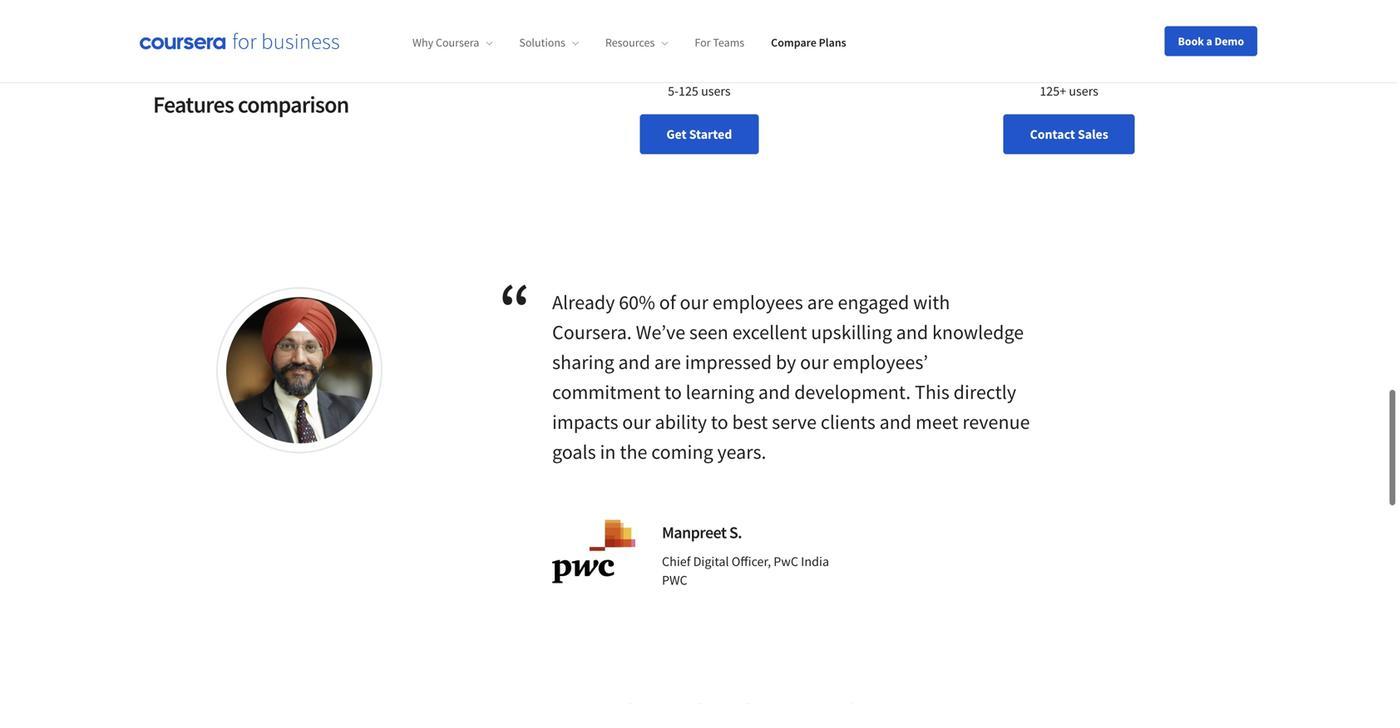 Task type: vqa. For each thing, say whether or not it's contained in the screenshot.
a
yes



Task type: describe. For each thing, give the bounding box(es) containing it.
comparison
[[238, 90, 349, 119]]

1 vertical spatial to
[[711, 410, 728, 435]]

2 vertical spatial our
[[622, 410, 651, 435]]

resources link
[[605, 35, 668, 50]]

why coursera link
[[413, 35, 493, 50]]

impressed
[[685, 350, 772, 375]]

and up serve
[[758, 380, 790, 405]]

pwc
[[662, 572, 688, 589]]

and down with
[[896, 320, 928, 345]]

0 vertical spatial to
[[665, 380, 682, 405]]

demo
[[1215, 34, 1244, 49]]

already 60% of our employees are engaged with coursera. we've seen excellent upskilling and knowledge sharing and are impressed by our employees' commitment to learning and development. this directly impacts our ability to best serve clients and meet revenue goals in the coming years.
[[552, 290, 1030, 465]]

billing for billing
[[153, 44, 198, 65]]

book a demo
[[1178, 34, 1244, 49]]

manpreet
[[662, 522, 726, 543]]

coursera for business image
[[140, 33, 339, 50]]

a
[[1206, 34, 1213, 49]]

learning
[[686, 380, 754, 405]]

60%
[[619, 290, 655, 315]]

officer,
[[732, 554, 771, 570]]

we've
[[636, 320, 685, 345]]

coursera.
[[552, 320, 632, 345]]

0 vertical spatial our
[[680, 290, 709, 315]]

2 users from the left
[[1069, 83, 1099, 99]]

commitment
[[552, 380, 661, 405]]

impacts
[[552, 410, 618, 435]]

for teams link
[[695, 35, 745, 50]]

development.
[[794, 380, 911, 405]]

enterprise
[[1010, 51, 1128, 84]]

chief digital officer, pwc india pwc
[[662, 554, 829, 589]]

5-
[[668, 83, 679, 99]]

manpreet s. image
[[226, 297, 373, 444]]

for
[[695, 35, 711, 50]]

clients
[[821, 410, 876, 435]]

employees
[[713, 290, 803, 315]]

features
[[153, 90, 234, 119]]

in
[[600, 440, 616, 465]]

and left meet
[[880, 410, 912, 435]]

for teams
[[695, 35, 745, 50]]

compare plans link
[[771, 35, 846, 50]]

compare plans
[[771, 35, 846, 50]]

and down we've
[[618, 350, 650, 375]]

digital
[[693, 554, 729, 570]]

0 vertical spatial by
[[201, 93, 214, 109]]

features comparison
[[153, 90, 349, 119]]

meet
[[916, 410, 959, 435]]

pwc logo image
[[552, 520, 635, 583]]

2 horizontal spatial our
[[800, 350, 829, 375]]

contact sales link
[[1004, 114, 1135, 154]]

knowledge
[[932, 320, 1024, 345]]

goals
[[552, 440, 596, 465]]

get
[[667, 126, 687, 143]]

upskilling
[[811, 320, 892, 345]]

125+ users
[[1040, 83, 1099, 99]]

card
[[306, 93, 331, 109]]

1 users from the left
[[701, 83, 731, 99]]

coursera
[[436, 35, 479, 50]]

chief
[[662, 554, 691, 570]]



Task type: locate. For each thing, give the bounding box(es) containing it.
are up the upskilling
[[807, 290, 834, 315]]

to up ability
[[665, 380, 682, 405]]

125
[[679, 83, 699, 99]]

by down excellent
[[776, 350, 796, 375]]

by inside already 60% of our employees are engaged with coursera. we've seen excellent upskilling and knowledge sharing and are impressed by our employees' commitment to learning and development. this directly impacts our ability to best serve clients and meet revenue goals in the coming years.
[[776, 350, 796, 375]]

users right 125+
[[1069, 83, 1099, 99]]

by left paypal
[[201, 93, 214, 109]]

by
[[201, 93, 214, 109], [776, 350, 796, 375]]

are
[[807, 290, 834, 315], [654, 350, 681, 375]]

paypal
[[217, 93, 254, 109]]

5-125 users
[[668, 83, 731, 99]]

coming
[[651, 440, 713, 465]]

revenue
[[963, 410, 1030, 435]]

0 horizontal spatial our
[[622, 410, 651, 435]]

1 vertical spatial by
[[776, 350, 796, 375]]

1 horizontal spatial our
[[680, 290, 709, 315]]

are down we've
[[654, 350, 681, 375]]

or
[[257, 93, 269, 109]]

125+
[[1040, 83, 1066, 99]]

employees'
[[833, 350, 928, 375]]

0 horizontal spatial are
[[654, 350, 681, 375]]

sharing
[[552, 350, 614, 375]]

1 horizontal spatial to
[[711, 410, 728, 435]]

india
[[801, 554, 829, 570]]

best
[[732, 410, 768, 435]]

get started
[[667, 126, 732, 143]]

1 horizontal spatial by
[[776, 350, 796, 375]]

0 vertical spatial are
[[807, 290, 834, 315]]

resources
[[605, 35, 655, 50]]

book
[[1178, 34, 1204, 49]]

our up the
[[622, 410, 651, 435]]

serve
[[772, 410, 817, 435]]

plans
[[819, 35, 846, 50]]

ability
[[655, 410, 707, 435]]

our down the upskilling
[[800, 350, 829, 375]]

billing for billing by paypal or credit card
[[163, 93, 198, 109]]

directly
[[954, 380, 1016, 405]]

0 horizontal spatial by
[[201, 93, 214, 109]]

contact sales
[[1030, 126, 1108, 143]]

0 horizontal spatial to
[[665, 380, 682, 405]]

1 vertical spatial billing
[[163, 93, 198, 109]]

excellent
[[733, 320, 807, 345]]

team
[[669, 51, 730, 84]]

get started link
[[640, 114, 759, 154]]

why coursera
[[413, 35, 479, 50]]

compare
[[771, 35, 817, 50]]

already
[[552, 290, 615, 315]]

teams
[[713, 35, 745, 50]]

to
[[665, 380, 682, 405], [711, 410, 728, 435]]

seen
[[689, 320, 729, 345]]

to down learning
[[711, 410, 728, 435]]

users right '125'
[[701, 83, 731, 99]]

solutions
[[519, 35, 565, 50]]

our
[[680, 290, 709, 315], [800, 350, 829, 375], [622, 410, 651, 435]]

users
[[701, 83, 731, 99], [1069, 83, 1099, 99]]

with
[[913, 290, 950, 315]]

pwc
[[774, 554, 798, 570]]

1 vertical spatial our
[[800, 350, 829, 375]]

the
[[620, 440, 647, 465]]

of
[[659, 290, 676, 315]]

our right of
[[680, 290, 709, 315]]

solutions link
[[519, 35, 579, 50]]

billing by paypal or credit card
[[163, 93, 331, 109]]

s.
[[729, 522, 742, 543]]

and
[[896, 320, 928, 345], [618, 350, 650, 375], [758, 380, 790, 405], [880, 410, 912, 435]]

years.
[[717, 440, 766, 465]]

this
[[915, 380, 950, 405]]

1 horizontal spatial are
[[807, 290, 834, 315]]

started
[[689, 126, 732, 143]]

billing
[[153, 44, 198, 65], [163, 93, 198, 109]]

manpreet s.
[[662, 522, 742, 543]]

billing up "features"
[[153, 44, 198, 65]]

1 vertical spatial are
[[654, 350, 681, 375]]

engaged
[[838, 290, 909, 315]]

book a demo button
[[1165, 26, 1258, 56]]

why
[[413, 35, 433, 50]]

credit
[[271, 93, 304, 109]]

0 vertical spatial billing
[[153, 44, 198, 65]]

0 horizontal spatial users
[[701, 83, 731, 99]]

billing left paypal
[[163, 93, 198, 109]]

sales
[[1078, 126, 1108, 143]]

contact
[[1030, 126, 1075, 143]]

1 horizontal spatial users
[[1069, 83, 1099, 99]]



